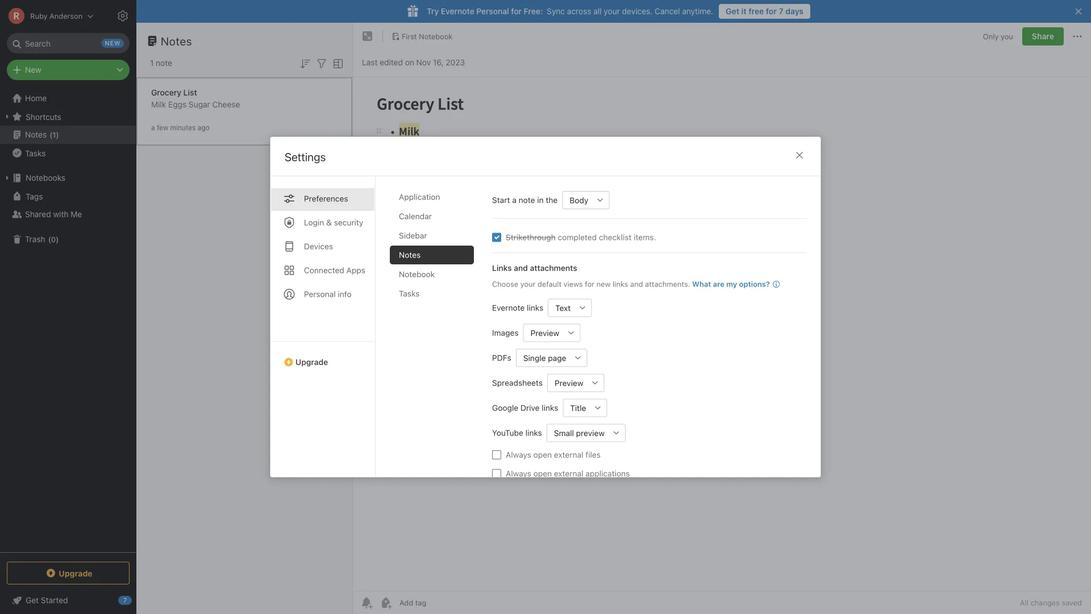 Task type: locate. For each thing, give the bounding box(es) containing it.
1 horizontal spatial tab list
[[390, 188, 483, 477]]

0 vertical spatial 1
[[150, 58, 154, 68]]

1 vertical spatial and
[[631, 280, 643, 288]]

page
[[548, 353, 567, 363]]

saved
[[1063, 599, 1083, 607]]

1 open from the top
[[534, 450, 552, 459]]

) for trash
[[56, 235, 59, 244]]

pdfs
[[492, 353, 512, 363]]

None search field
[[15, 33, 122, 53]]

preview button for images
[[524, 324, 563, 342]]

upgrade button
[[271, 341, 375, 371], [7, 562, 130, 585]]

1 horizontal spatial upgrade button
[[271, 341, 375, 371]]

) for notes
[[56, 130, 59, 139]]

) inside "trash ( 0 )"
[[56, 235, 59, 244]]

evernote
[[441, 7, 475, 16], [492, 303, 525, 312]]

personal down connected at top
[[304, 289, 336, 299]]

notebook down try
[[419, 32, 453, 40]]

preview up title button
[[555, 378, 584, 388]]

upgrade inside tab list
[[296, 357, 328, 367]]

tags
[[26, 192, 43, 201]]

external down always open external files
[[554, 469, 584, 478]]

all changes saved
[[1021, 599, 1083, 607]]

Select422 checkbox
[[492, 233, 502, 242]]

( for notes
[[50, 130, 53, 139]]

1 external from the top
[[554, 450, 584, 459]]

notes up '1 note'
[[161, 34, 192, 47]]

grocery
[[151, 88, 181, 97]]

preview button for spreadsheets
[[548, 374, 587, 392]]

preview button up title button
[[548, 374, 587, 392]]

tasks inside tab
[[399, 289, 420, 298]]

0 horizontal spatial upgrade
[[59, 569, 93, 578]]

anytime.
[[683, 7, 714, 16]]

( inside "notes ( 1 )"
[[50, 130, 53, 139]]

across
[[567, 7, 592, 16]]

your right all
[[604, 7, 620, 16]]

upgrade
[[296, 357, 328, 367], [59, 569, 93, 578]]

tab list
[[271, 176, 376, 477], [390, 188, 483, 477]]

1 horizontal spatial note
[[519, 195, 535, 205]]

0 horizontal spatial 1
[[53, 130, 56, 139]]

tab list for application
[[271, 176, 376, 477]]

0 vertical spatial personal
[[477, 7, 509, 16]]

notebook down notes tab
[[399, 270, 435, 279]]

0 vertical spatial notebook
[[419, 32, 453, 40]]

personal info
[[304, 289, 352, 299]]

and left 'attachments.'
[[631, 280, 643, 288]]

1 down shortcuts
[[53, 130, 56, 139]]

external
[[554, 450, 584, 459], [554, 469, 584, 478]]

notebook inside 'button'
[[419, 32, 453, 40]]

0 vertical spatial upgrade
[[296, 357, 328, 367]]

0 vertical spatial preview
[[531, 328, 560, 338]]

text button
[[548, 299, 574, 317]]

milk eggs sugar cheese
[[151, 100, 240, 109]]

note list element
[[136, 23, 353, 614]]

1 vertical spatial evernote
[[492, 303, 525, 312]]

Choose default view option for PDFs field
[[516, 349, 588, 367]]

) right trash
[[56, 235, 59, 244]]

tasks inside button
[[25, 148, 46, 158]]

2 horizontal spatial for
[[767, 7, 777, 16]]

google
[[492, 403, 519, 413]]

0 horizontal spatial evernote
[[441, 7, 475, 16]]

1 up grocery
[[150, 58, 154, 68]]

1 vertical spatial a
[[513, 195, 517, 205]]

preview button
[[524, 324, 563, 342], [548, 374, 587, 392]]

Start a new note in the body or title. field
[[563, 191, 610, 209]]

1 vertical spatial always
[[506, 469, 532, 478]]

preferences
[[304, 194, 348, 203]]

1 vertical spatial external
[[554, 469, 584, 478]]

tasks down "notes ( 1 )"
[[25, 148, 46, 158]]

0 horizontal spatial tasks
[[25, 148, 46, 158]]

note
[[156, 58, 172, 68], [519, 195, 535, 205]]

2 vertical spatial notes
[[399, 250, 421, 260]]

1 horizontal spatial evernote
[[492, 303, 525, 312]]

for left the "free:"
[[511, 7, 522, 16]]

what are my options?
[[693, 280, 770, 288]]

0 horizontal spatial personal
[[304, 289, 336, 299]]

a right start
[[513, 195, 517, 205]]

0 vertical spatial note
[[156, 58, 172, 68]]

1 horizontal spatial upgrade
[[296, 357, 328, 367]]

( inside "trash ( 0 )"
[[48, 235, 51, 244]]

0 vertical spatial )
[[56, 130, 59, 139]]

1 vertical spatial tasks
[[399, 289, 420, 298]]

0 vertical spatial always
[[506, 450, 532, 459]]

cancel
[[655, 7, 680, 16]]

1 vertical spatial notes
[[25, 130, 47, 139]]

share
[[1033, 32, 1055, 41]]

notes inside notes tab
[[399, 250, 421, 260]]

links and attachments
[[492, 263, 578, 273]]

a left few
[[151, 124, 155, 132]]

0 vertical spatial your
[[604, 7, 620, 16]]

) down shortcuts button
[[56, 130, 59, 139]]

0 vertical spatial notes
[[161, 34, 192, 47]]

and right links
[[514, 263, 528, 273]]

0 vertical spatial upgrade button
[[271, 341, 375, 371]]

eggs
[[168, 100, 187, 109]]

1 vertical spatial preview button
[[548, 374, 587, 392]]

1 vertical spatial )
[[56, 235, 59, 244]]

1 vertical spatial note
[[519, 195, 535, 205]]

1 vertical spatial notebook
[[399, 270, 435, 279]]

preview for spreadsheets
[[555, 378, 584, 388]]

2 horizontal spatial notes
[[399, 250, 421, 260]]

for for free:
[[511, 7, 522, 16]]

1 vertical spatial open
[[534, 469, 552, 478]]

new button
[[7, 60, 130, 80]]

only
[[984, 32, 999, 41]]

notebooks link
[[0, 169, 136, 187]]

add tag image
[[379, 596, 393, 610]]

0 horizontal spatial and
[[514, 263, 528, 273]]

0 horizontal spatial a
[[151, 124, 155, 132]]

google drive links
[[492, 403, 559, 413]]

preview
[[531, 328, 560, 338], [555, 378, 584, 388]]

drive
[[521, 403, 540, 413]]

open up always open external applications
[[534, 450, 552, 459]]

( right trash
[[48, 235, 51, 244]]

2 external from the top
[[554, 469, 584, 478]]

notebooks
[[26, 173, 65, 183]]

for inside button
[[767, 7, 777, 16]]

always for always open external files
[[506, 450, 532, 459]]

and
[[514, 263, 528, 273], [631, 280, 643, 288]]

shared with me
[[25, 210, 82, 219]]

sugar
[[189, 100, 210, 109]]

1 horizontal spatial notes
[[161, 34, 192, 47]]

1 inside 'note list' element
[[150, 58, 154, 68]]

1 always from the top
[[506, 450, 532, 459]]

preview button up single page button
[[524, 324, 563, 342]]

always right always open external applications checkbox
[[506, 469, 532, 478]]

evernote down choose
[[492, 303, 525, 312]]

personal left the "free:"
[[477, 7, 509, 16]]

items.
[[634, 233, 657, 242]]

for for 7
[[767, 7, 777, 16]]

1 vertical spatial 1
[[53, 130, 56, 139]]

single page button
[[516, 349, 570, 367]]

0 vertical spatial a
[[151, 124, 155, 132]]

notes ( 1 )
[[25, 130, 59, 139]]

settings image
[[116, 9, 130, 23]]

open down always open external files
[[534, 469, 552, 478]]

open
[[534, 450, 552, 459], [534, 469, 552, 478]]

links down drive
[[526, 428, 542, 438]]

1 vertical spatial preview
[[555, 378, 584, 388]]

always
[[506, 450, 532, 459], [506, 469, 532, 478]]

preview
[[576, 428, 605, 438]]

start a note in the
[[492, 195, 558, 205]]

notes
[[161, 34, 192, 47], [25, 130, 47, 139], [399, 250, 421, 260]]

always open external files
[[506, 450, 601, 459]]

try
[[427, 7, 439, 16]]

external up always open external applications
[[554, 450, 584, 459]]

close image
[[793, 148, 807, 162]]

applications
[[586, 469, 630, 478]]

shortcuts button
[[0, 107, 136, 126]]

1 horizontal spatial and
[[631, 280, 643, 288]]

1 vertical spatial upgrade button
[[7, 562, 130, 585]]

) inside "notes ( 1 )"
[[56, 130, 59, 139]]

tab list containing preferences
[[271, 176, 376, 477]]

tasks tab
[[390, 284, 474, 303]]

0 vertical spatial external
[[554, 450, 584, 459]]

1 vertical spatial (
[[48, 235, 51, 244]]

tree
[[0, 89, 136, 552]]

2 ) from the top
[[56, 235, 59, 244]]

1 vertical spatial your
[[521, 280, 536, 288]]

body button
[[563, 191, 592, 209]]

for left 7
[[767, 7, 777, 16]]

external for files
[[554, 450, 584, 459]]

grocery list
[[151, 88, 197, 97]]

always for always open external applications
[[506, 469, 532, 478]]

attachments
[[530, 263, 578, 273]]

strikethrough
[[506, 233, 556, 242]]

body
[[570, 195, 589, 205]]

notes down sidebar
[[399, 250, 421, 260]]

0 horizontal spatial for
[[511, 7, 522, 16]]

2 open from the top
[[534, 469, 552, 478]]

1 horizontal spatial your
[[604, 7, 620, 16]]

get it free for 7 days button
[[719, 4, 811, 19]]

upgrade button inside tab list
[[271, 341, 375, 371]]

0 vertical spatial (
[[50, 130, 53, 139]]

0 vertical spatial preview button
[[524, 324, 563, 342]]

note inside 'note list' element
[[156, 58, 172, 68]]

evernote right try
[[441, 7, 475, 16]]

notes inside tree
[[25, 130, 47, 139]]

what
[[693, 280, 712, 288]]

0 vertical spatial and
[[514, 263, 528, 273]]

tab list containing application
[[390, 188, 483, 477]]

1 ) from the top
[[56, 130, 59, 139]]

1 horizontal spatial 1
[[150, 58, 154, 68]]

notes down shortcuts
[[25, 130, 47, 139]]

notebook inside tab
[[399, 270, 435, 279]]

0 horizontal spatial notes
[[25, 130, 47, 139]]

files
[[586, 450, 601, 459]]

strikethrough completed checklist items.
[[506, 233, 657, 242]]

application tab
[[390, 188, 474, 206]]

1 horizontal spatial tasks
[[399, 289, 420, 298]]

1
[[150, 58, 154, 68], [53, 130, 56, 139]]

title
[[571, 403, 587, 413]]

0 horizontal spatial tab list
[[271, 176, 376, 477]]

tasks down notebook tab
[[399, 289, 420, 298]]

links
[[613, 280, 629, 288], [527, 303, 544, 312], [542, 403, 559, 413], [526, 428, 542, 438]]

Choose default view option for Evernote links field
[[548, 299, 592, 317]]

( down shortcuts
[[50, 130, 53, 139]]

for left new
[[585, 280, 595, 288]]

0 vertical spatial tasks
[[25, 148, 46, 158]]

your down links and attachments
[[521, 280, 536, 288]]

preview up single page
[[531, 328, 560, 338]]

links right new
[[613, 280, 629, 288]]

0 horizontal spatial note
[[156, 58, 172, 68]]

(
[[50, 130, 53, 139], [48, 235, 51, 244]]

note left in
[[519, 195, 535, 205]]

expand note image
[[361, 30, 375, 43]]

1 inside "notes ( 1 )"
[[53, 130, 56, 139]]

for
[[511, 7, 522, 16], [767, 7, 777, 16], [585, 280, 595, 288]]

&
[[326, 218, 332, 227]]

default
[[538, 280, 562, 288]]

note up grocery
[[156, 58, 172, 68]]

only you
[[984, 32, 1014, 41]]

0 vertical spatial open
[[534, 450, 552, 459]]

changes
[[1031, 599, 1061, 607]]

always right always open external files checkbox
[[506, 450, 532, 459]]

2 always from the top
[[506, 469, 532, 478]]

1 horizontal spatial personal
[[477, 7, 509, 16]]

( for trash
[[48, 235, 51, 244]]

in
[[538, 195, 544, 205]]



Task type: vqa. For each thing, say whether or not it's contained in the screenshot.
0/3
no



Task type: describe. For each thing, give the bounding box(es) containing it.
first notebook button
[[388, 28, 457, 44]]

list
[[184, 88, 197, 97]]

16,
[[433, 58, 444, 67]]

minutes
[[170, 124, 196, 132]]

trash ( 0 )
[[25, 235, 59, 244]]

7
[[779, 7, 784, 16]]

all
[[594, 7, 602, 16]]

Choose default view option for YouTube links field
[[547, 424, 626, 442]]

tree containing home
[[0, 89, 136, 552]]

spreadsheets
[[492, 378, 543, 388]]

youtube
[[492, 428, 524, 438]]

tasks button
[[0, 144, 136, 162]]

Note Editor text field
[[353, 77, 1092, 591]]

0 horizontal spatial upgrade button
[[7, 562, 130, 585]]

links right drive
[[542, 403, 559, 413]]

add a reminder image
[[360, 596, 374, 610]]

sync
[[547, 7, 565, 16]]

open for always open external files
[[534, 450, 552, 459]]

options?
[[740, 280, 770, 288]]

get it free for 7 days
[[726, 7, 804, 16]]

0 vertical spatial evernote
[[441, 7, 475, 16]]

cheese
[[212, 100, 240, 109]]

text
[[556, 303, 571, 313]]

completed
[[558, 233, 597, 242]]

notebook tab
[[390, 265, 474, 284]]

the
[[546, 195, 558, 205]]

small
[[554, 428, 574, 438]]

choose
[[492, 280, 519, 288]]

my
[[727, 280, 738, 288]]

Always open external applications checkbox
[[492, 469, 502, 478]]

links left text button
[[527, 303, 544, 312]]

1 vertical spatial personal
[[304, 289, 336, 299]]

note window element
[[353, 23, 1092, 614]]

sidebar tab
[[390, 226, 474, 245]]

0
[[51, 235, 56, 244]]

Choose default view option for Images field
[[524, 324, 581, 342]]

expand notebooks image
[[3, 173, 12, 183]]

get
[[726, 7, 740, 16]]

with
[[53, 210, 69, 219]]

calendar
[[399, 212, 432, 221]]

info
[[338, 289, 352, 299]]

devices.
[[623, 7, 653, 16]]

first
[[402, 32, 417, 40]]

choose your default views for new links and attachments.
[[492, 280, 691, 288]]

Search text field
[[15, 33, 122, 53]]

ago
[[198, 124, 210, 132]]

shared
[[25, 210, 51, 219]]

checklist
[[599, 233, 632, 242]]

few
[[157, 124, 168, 132]]

trash
[[25, 235, 45, 244]]

preview for images
[[531, 328, 560, 338]]

1 horizontal spatial a
[[513, 195, 517, 205]]

nov
[[417, 58, 431, 67]]

single
[[524, 353, 546, 363]]

all
[[1021, 599, 1029, 607]]

youtube links
[[492, 428, 542, 438]]

free:
[[524, 7, 543, 16]]

1 note
[[150, 58, 172, 68]]

views
[[564, 280, 583, 288]]

you
[[1001, 32, 1014, 41]]

Choose default view option for Google Drive links field
[[563, 399, 608, 417]]

days
[[786, 7, 804, 16]]

notes tab
[[390, 246, 474, 264]]

shortcuts
[[26, 112, 61, 121]]

0 horizontal spatial your
[[521, 280, 536, 288]]

last edited on nov 16, 2023
[[362, 58, 465, 67]]

a few minutes ago
[[151, 124, 210, 132]]

Choose default view option for Spreadsheets field
[[548, 374, 605, 392]]

notes inside 'note list' element
[[161, 34, 192, 47]]

external for applications
[[554, 469, 584, 478]]

1 horizontal spatial for
[[585, 280, 595, 288]]

Always open external files checkbox
[[492, 450, 502, 459]]

a inside 'note list' element
[[151, 124, 155, 132]]

open for always open external applications
[[534, 469, 552, 478]]

login
[[304, 218, 324, 227]]

connected
[[304, 266, 345, 275]]

milk
[[151, 100, 166, 109]]

first notebook
[[402, 32, 453, 40]]

always open external applications
[[506, 469, 630, 478]]

me
[[71, 210, 82, 219]]

home link
[[0, 89, 136, 107]]

attachments.
[[646, 280, 691, 288]]

tags button
[[0, 187, 136, 205]]

home
[[25, 94, 47, 103]]

small preview button
[[547, 424, 608, 442]]

1 vertical spatial upgrade
[[59, 569, 93, 578]]

small preview
[[554, 428, 605, 438]]

links
[[492, 263, 512, 273]]

devices
[[304, 242, 333, 251]]

title button
[[563, 399, 589, 417]]

application
[[399, 192, 440, 202]]

last
[[362, 58, 378, 67]]

tab list for start a note in the
[[390, 188, 483, 477]]

try evernote personal for free: sync across all your devices. cancel anytime.
[[427, 7, 714, 16]]

start
[[492, 195, 510, 205]]

single page
[[524, 353, 567, 363]]

it
[[742, 7, 747, 16]]

share button
[[1023, 27, 1065, 45]]

connected apps
[[304, 266, 366, 275]]

new
[[25, 65, 41, 74]]

calendar tab
[[390, 207, 474, 226]]

apps
[[347, 266, 366, 275]]



